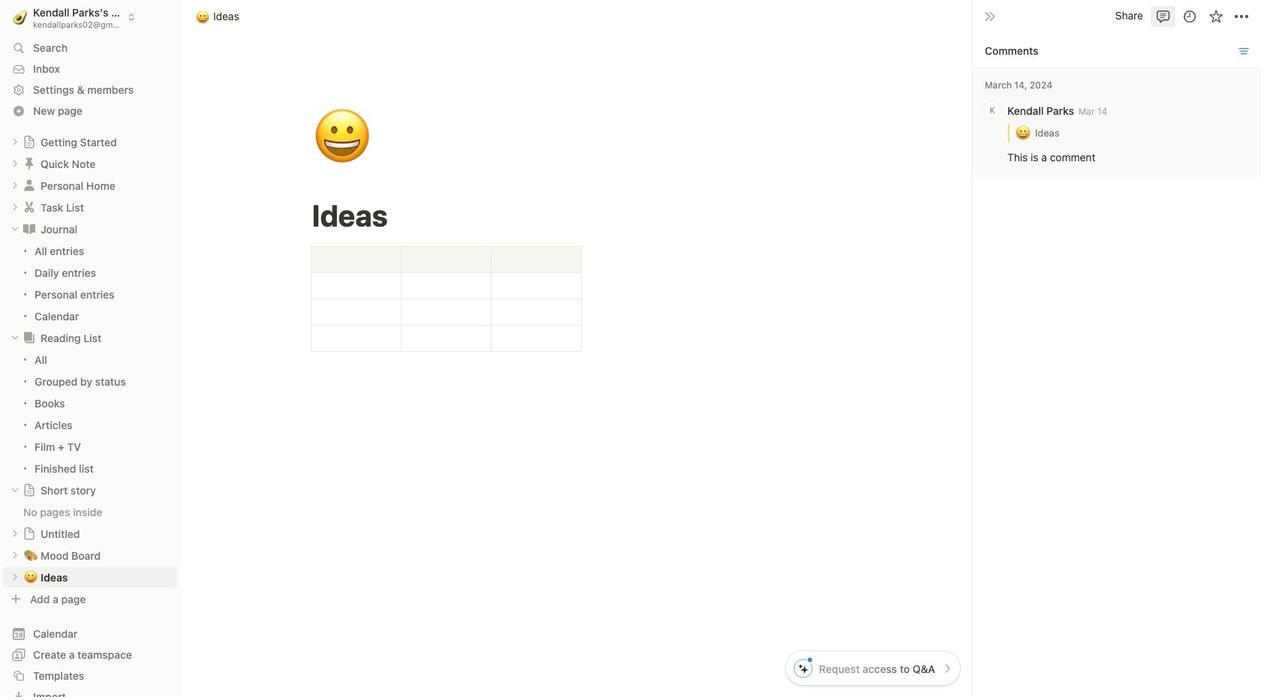 Task type: locate. For each thing, give the bounding box(es) containing it.
change page icon image for third open icon from the bottom
[[22, 156, 37, 171]]

3 open image from the top
[[11, 203, 20, 212]]

2 open image from the top
[[11, 530, 20, 539]]

1 vertical spatial group
[[0, 349, 180, 480]]

🎨 image
[[24, 547, 38, 564]]

0 vertical spatial open image
[[11, 181, 20, 190]]

3 open image from the top
[[11, 573, 20, 582]]

change page icon image
[[23, 135, 36, 149], [22, 156, 37, 171], [22, 178, 37, 193], [22, 200, 37, 215], [22, 222, 37, 237], [22, 331, 37, 346], [23, 484, 36, 497], [23, 527, 36, 541]]

😀 image
[[313, 99, 371, 176], [24, 569, 38, 586]]

change page icon image for 2nd open image from the bottom
[[23, 527, 36, 541]]

change page icon image for fourth open icon from the bottom
[[23, 135, 36, 149]]

change page icon image for close image
[[22, 331, 37, 346]]

1 vertical spatial close image
[[11, 486, 20, 495]]

0 horizontal spatial 😀 image
[[24, 569, 38, 586]]

2 group from the top
[[0, 349, 180, 480]]

2 vertical spatial open image
[[11, 573, 20, 582]]

4 open image from the top
[[11, 551, 20, 560]]

0 vertical spatial 😀 image
[[313, 99, 371, 176]]

1 group from the top
[[0, 240, 180, 327]]

1 open image from the top
[[11, 181, 20, 190]]

favorite image
[[1208, 9, 1223, 24]]

group
[[0, 240, 180, 327], [0, 349, 180, 480]]

1 vertical spatial open image
[[11, 530, 20, 539]]

updates image
[[1182, 9, 1197, 24]]

1 open image from the top
[[11, 138, 20, 147]]

0 vertical spatial group
[[0, 240, 180, 327]]

close image
[[11, 225, 20, 234], [11, 486, 20, 495]]

0 vertical spatial close image
[[11, 225, 20, 234]]

open image
[[11, 138, 20, 147], [11, 159, 20, 168], [11, 203, 20, 212], [11, 551, 20, 560]]

2 open image from the top
[[11, 159, 20, 168]]

open image
[[11, 181, 20, 190], [11, 530, 20, 539], [11, 573, 20, 582]]



Task type: vqa. For each thing, say whether or not it's contained in the screenshot.
2nd group from the bottom
yes



Task type: describe. For each thing, give the bounding box(es) containing it.
😀 image
[[196, 8, 209, 25]]

change page icon image for 3rd open image from the bottom
[[22, 178, 37, 193]]

change page icon image for 1st close icon
[[22, 222, 37, 237]]

close sidebar image
[[984, 10, 996, 22]]

close image
[[11, 334, 20, 343]]

comments image
[[1156, 9, 1171, 24]]

2 close image from the top
[[11, 486, 20, 495]]

1 horizontal spatial 😀 image
[[313, 99, 371, 176]]

change page icon image for 3rd open icon
[[22, 200, 37, 215]]

change page icon image for 2nd close icon from the top
[[23, 484, 36, 497]]

1 vertical spatial 😀 image
[[24, 569, 38, 586]]

1 close image from the top
[[11, 225, 20, 234]]

🥑 image
[[13, 8, 27, 26]]



